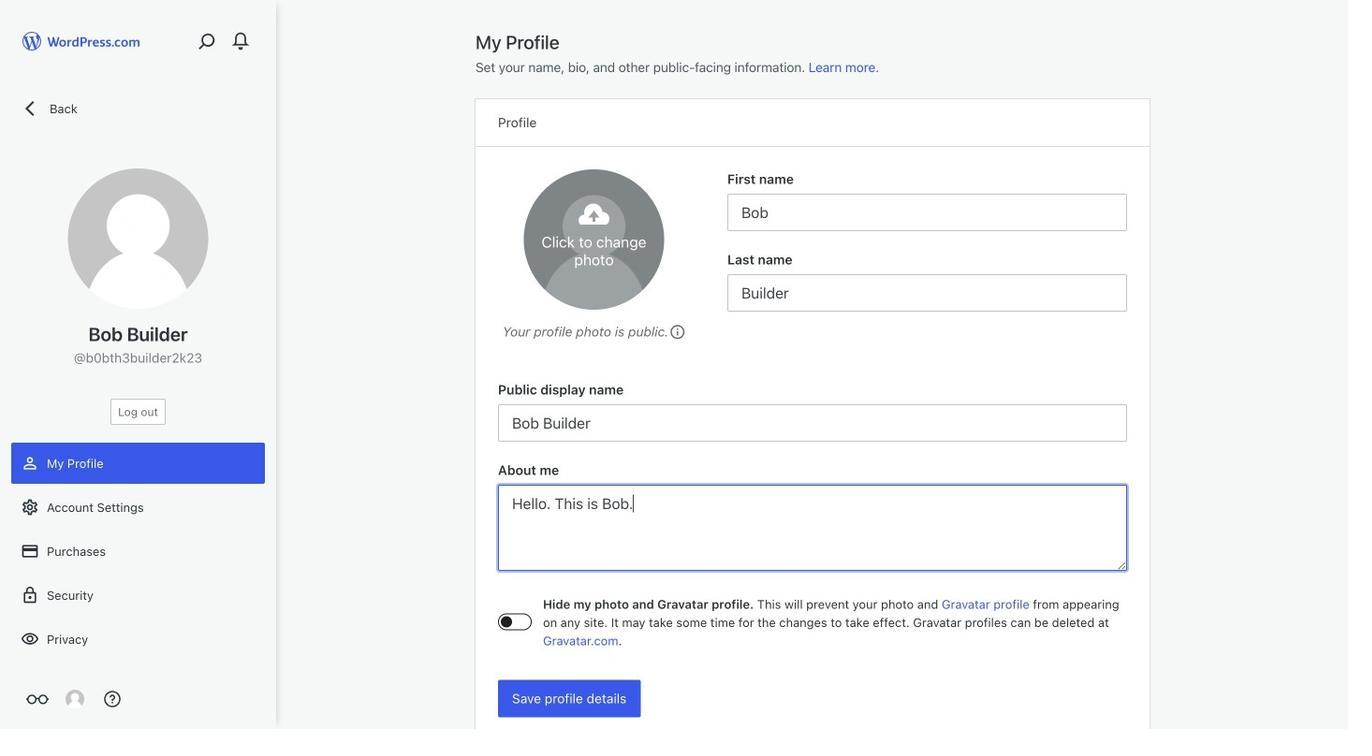 Task type: describe. For each thing, give the bounding box(es) containing it.
credit_card image
[[21, 542, 39, 561]]

lock image
[[21, 586, 39, 605]]

1 list item from the top
[[1340, 66, 1349, 134]]

more information image
[[669, 323, 686, 340]]

3 list item from the top
[[1340, 251, 1349, 339]]

settings image
[[21, 498, 39, 517]]

person image
[[21, 454, 39, 473]]



Task type: vqa. For each thing, say whether or not it's contained in the screenshot.
CREDIT_CARD icon
yes



Task type: locate. For each thing, give the bounding box(es) containing it.
bob builder image
[[68, 169, 208, 309], [524, 170, 664, 310], [66, 690, 84, 709]]

main content
[[476, 30, 1150, 730]]

2 list item from the top
[[1340, 163, 1349, 251]]

4 list item from the top
[[1340, 339, 1349, 408]]

group
[[728, 170, 1128, 231], [728, 250, 1128, 312], [498, 380, 1128, 442], [498, 461, 1128, 577]]

list item
[[1340, 66, 1349, 134], [1340, 163, 1349, 251], [1340, 251, 1349, 339], [1340, 339, 1349, 408]]

visibility image
[[21, 630, 39, 649]]

reader image
[[26, 688, 49, 711]]

None text field
[[728, 194, 1128, 231], [728, 274, 1128, 312], [728, 194, 1128, 231], [728, 274, 1128, 312]]

None text field
[[498, 405, 1128, 442], [498, 485, 1128, 571], [498, 405, 1128, 442], [498, 485, 1128, 571]]



